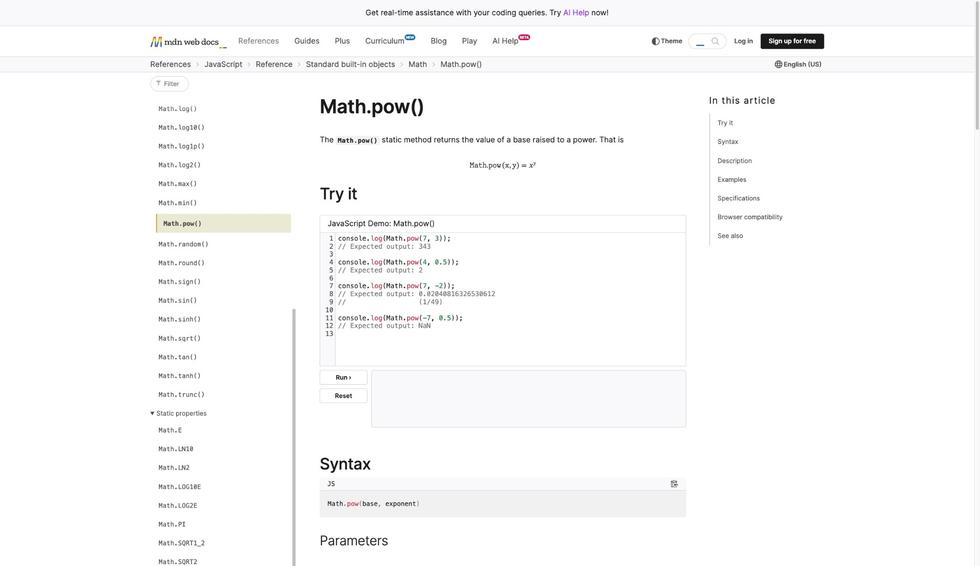 Task type: locate. For each thing, give the bounding box(es) containing it.
theme os default image
[[652, 37, 660, 45]]

filter image
[[154, 80, 162, 88]]

None search field
[[689, 34, 731, 49]]

    search field
[[689, 34, 727, 49]]



Task type: describe. For each thing, give the bounding box(es) containing it.
mdn homepage image
[[150, 37, 227, 48]]

breadcrumbs element
[[150, 58, 486, 71]]

Filter text field
[[150, 76, 189, 91]]

language image
[[775, 61, 783, 68]]

search image
[[712, 37, 720, 45]]



